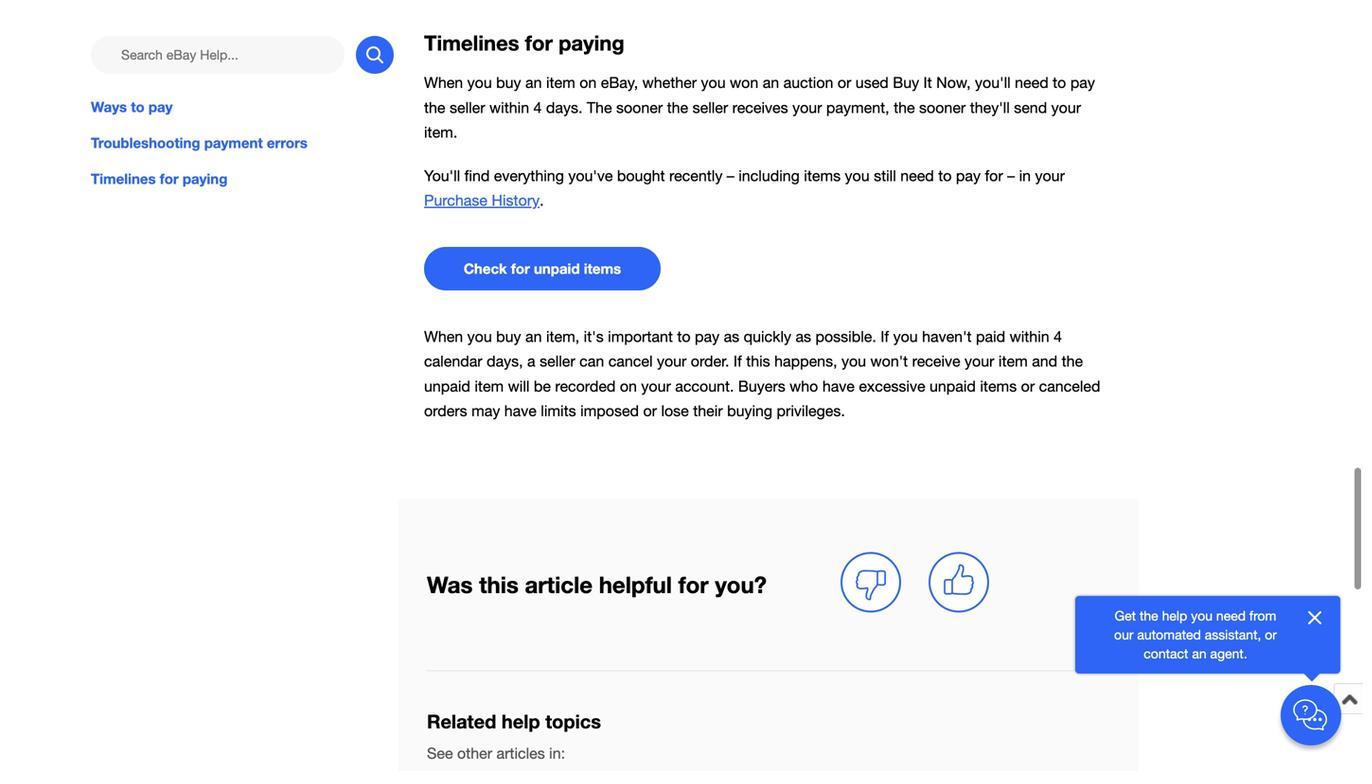 Task type: locate. For each thing, give the bounding box(es) containing it.
including
[[739, 167, 800, 185]]

paying up the ebay,
[[559, 30, 624, 55]]

0 horizontal spatial timelines for paying
[[91, 170, 228, 188]]

sooner down the now,
[[919, 99, 966, 116]]

0 vertical spatial have
[[822, 377, 855, 395]]

1 vertical spatial have
[[504, 402, 537, 420]]

orders
[[424, 402, 467, 420]]

2 vertical spatial need
[[1216, 608, 1246, 624]]

need right still
[[900, 167, 934, 185]]

to
[[1053, 74, 1066, 92], [131, 98, 145, 115], [938, 167, 952, 185], [677, 328, 691, 346]]

this inside when you buy an item, it's important to pay as quickly as possible. if you haven't paid within 4 calendar days, a seller can cancel your order. if this happens, you won't receive your item and the unpaid item will be recorded on your account. buyers who have excessive unpaid items or canceled orders may have limits imposed or lose their buying privileges.
[[746, 353, 770, 370]]

as up order.
[[724, 328, 739, 346]]

within inside when you buy an item on ebay, whether you won an auction or used buy it now, you'll need to pay the seller within 4 days. the sooner the seller receives your payment, the sooner they'll send your item.
[[489, 99, 529, 116]]

items inside when you buy an item, it's important to pay as quickly as possible. if you haven't paid within 4 calendar days, a seller can cancel your order. if this happens, you won't receive your item and the unpaid item will be recorded on your account. buyers who have excessive unpaid items or canceled orders may have limits imposed or lose their buying privileges.
[[980, 377, 1017, 395]]

or
[[838, 74, 851, 92], [1021, 377, 1035, 395], [643, 402, 657, 420], [1265, 627, 1277, 643]]

your right in
[[1035, 167, 1065, 185]]

pay left in
[[956, 167, 981, 185]]

on up the
[[579, 74, 597, 92]]

haven't
[[922, 328, 972, 346]]

buy
[[496, 74, 521, 92], [496, 328, 521, 346]]

have
[[822, 377, 855, 395], [504, 402, 537, 420]]

if
[[881, 328, 889, 346], [733, 353, 742, 370]]

2 sooner from the left
[[919, 99, 966, 116]]

0 horizontal spatial timelines
[[91, 170, 156, 188]]

2 horizontal spatial unpaid
[[930, 377, 976, 395]]

may
[[471, 402, 500, 420]]

or down from
[[1265, 627, 1277, 643]]

1 vertical spatial need
[[900, 167, 934, 185]]

0 vertical spatial buy
[[496, 74, 521, 92]]

0 horizontal spatial have
[[504, 402, 537, 420]]

the up item.
[[424, 99, 445, 116]]

from
[[1249, 608, 1276, 624]]

on down cancel
[[620, 377, 637, 395]]

1 horizontal spatial have
[[822, 377, 855, 395]]

your right send
[[1051, 99, 1081, 116]]

1 horizontal spatial items
[[804, 167, 841, 185]]

seller down item,
[[540, 353, 575, 370]]

2 horizontal spatial items
[[980, 377, 1017, 395]]

when you buy an item, it's important to pay as quickly as possible. if you haven't paid within 4 calendar days, a seller can cancel your order. if this happens, you won't receive your item and the unpaid item will be recorded on your account. buyers who have excessive unpaid items or canceled orders may have limits imposed or lose their buying privileges.
[[424, 328, 1100, 420]]

unpaid up item,
[[534, 260, 580, 277]]

items down paid
[[980, 377, 1017, 395]]

item left the and
[[999, 353, 1028, 370]]

0 horizontal spatial seller
[[450, 99, 485, 116]]

your inside you'll find everything you've bought recently – including items you still need to pay for – in your purchase history .
[[1035, 167, 1065, 185]]

when up item.
[[424, 74, 463, 92]]

this
[[746, 353, 770, 370], [479, 571, 519, 598]]

0 horizontal spatial on
[[579, 74, 597, 92]]

0 horizontal spatial within
[[489, 99, 529, 116]]

cancel
[[608, 353, 653, 370]]

canceled
[[1039, 377, 1100, 395]]

0 vertical spatial paying
[[559, 30, 624, 55]]

when inside when you buy an item on ebay, whether you won an auction or used buy it now, you'll need to pay the seller within 4 days. the sooner the seller receives your payment, the sooner they'll send your item.
[[424, 74, 463, 92]]

2 horizontal spatial item
[[999, 353, 1028, 370]]

1 horizontal spatial item
[[546, 74, 575, 92]]

need inside you'll find everything you've bought recently – including items you still need to pay for – in your purchase history .
[[900, 167, 934, 185]]

need
[[1015, 74, 1048, 92], [900, 167, 934, 185], [1216, 608, 1246, 624]]

1 vertical spatial on
[[620, 377, 637, 395]]

1 horizontal spatial on
[[620, 377, 637, 395]]

to inside you'll find everything you've bought recently – including items you still need to pay for – in your purchase history .
[[938, 167, 952, 185]]

paying down troubleshooting payment errors
[[183, 170, 228, 188]]

timelines for paying
[[424, 30, 624, 55], [91, 170, 228, 188]]

0 horizontal spatial as
[[724, 328, 739, 346]]

1 horizontal spatial if
[[881, 328, 889, 346]]

the up canceled
[[1062, 353, 1083, 370]]

0 horizontal spatial if
[[733, 353, 742, 370]]

1 vertical spatial buy
[[496, 328, 521, 346]]

0 vertical spatial timelines
[[424, 30, 519, 55]]

2 when from the top
[[424, 328, 463, 346]]

for right the check
[[511, 260, 530, 277]]

your
[[792, 99, 822, 116], [1051, 99, 1081, 116], [1035, 167, 1065, 185], [657, 353, 687, 370], [965, 353, 994, 370], [641, 377, 671, 395]]

an left agent.
[[1192, 646, 1207, 662]]

to right important
[[677, 328, 691, 346]]

0 vertical spatial when
[[424, 74, 463, 92]]

on
[[579, 74, 597, 92], [620, 377, 637, 395]]

need up send
[[1015, 74, 1048, 92]]

item up may
[[475, 377, 504, 395]]

an
[[525, 74, 542, 92], [763, 74, 779, 92], [525, 328, 542, 346], [1192, 646, 1207, 662]]

payment
[[204, 134, 263, 151]]

buy inside when you buy an item on ebay, whether you won an auction or used buy it now, you'll need to pay the seller within 4 days. the sooner the seller receives your payment, the sooner they'll send your item.
[[496, 74, 521, 92]]

to right you'll
[[1053, 74, 1066, 92]]

ways to pay link
[[91, 97, 394, 117]]

buy
[[893, 74, 919, 92]]

1 – from the left
[[727, 167, 734, 185]]

1 horizontal spatial within
[[1010, 328, 1049, 346]]

happens,
[[774, 353, 837, 370]]

1 vertical spatial paying
[[183, 170, 228, 188]]

an up a
[[525, 328, 542, 346]]

item up the 4 days. at the top of the page
[[546, 74, 575, 92]]

for
[[525, 30, 553, 55], [985, 167, 1003, 185], [160, 170, 179, 188], [511, 260, 530, 277], [678, 571, 709, 598]]

timelines for paying up the 4 days. at the top of the page
[[424, 30, 624, 55]]

or left used on the top of page
[[838, 74, 851, 92]]

0 vertical spatial item
[[546, 74, 575, 92]]

the inside get the help you need from our automated assistant, or contact an agent.
[[1140, 608, 1158, 624]]

an inside get the help you need from our automated assistant, or contact an agent.
[[1192, 646, 1207, 662]]

1 vertical spatial item
[[999, 353, 1028, 370]]

1 horizontal spatial sooner
[[919, 99, 966, 116]]

you up the days,
[[467, 328, 492, 346]]

see other articles in:
[[427, 745, 565, 762]]

1 vertical spatial items
[[584, 260, 621, 277]]

1 vertical spatial this
[[479, 571, 519, 598]]

have right "who"
[[822, 377, 855, 395]]

timelines up item.
[[424, 30, 519, 55]]

item.
[[424, 123, 457, 141]]

when up calendar
[[424, 328, 463, 346]]

seller down whether
[[692, 99, 728, 116]]

0 vertical spatial timelines for paying
[[424, 30, 624, 55]]

and
[[1032, 353, 1057, 370]]

need up the assistant,
[[1216, 608, 1246, 624]]

1 horizontal spatial unpaid
[[534, 260, 580, 277]]

check for unpaid items link
[[424, 247, 661, 291]]

1 vertical spatial help
[[502, 710, 540, 733]]

unpaid up orders
[[424, 377, 470, 395]]

pay inside when you buy an item on ebay, whether you won an auction or used buy it now, you'll need to pay the seller within 4 days. the sooner the seller receives your payment, the sooner they'll send your item.
[[1070, 74, 1095, 92]]

need inside get the help you need from our automated assistant, or contact an agent.
[[1216, 608, 1246, 624]]

items right "including"
[[804, 167, 841, 185]]

item inside when you buy an item on ebay, whether you won an auction or used buy it now, you'll need to pay the seller within 4 days. the sooner the seller receives your payment, the sooner they'll send your item.
[[546, 74, 575, 92]]

1 horizontal spatial timelines for paying
[[424, 30, 624, 55]]

when inside when you buy an item, it's important to pay as quickly as possible. if you haven't paid within 4 calendar days, a seller can cancel your order. if this happens, you won't receive your item and the unpaid item will be recorded on your account. buyers who have excessive unpaid items or canceled orders may have limits imposed or lose their buying privileges.
[[424, 328, 463, 346]]

get
[[1115, 608, 1136, 624]]

0 vertical spatial need
[[1015, 74, 1048, 92]]

.
[[540, 192, 544, 209]]

our
[[1114, 627, 1134, 643]]

1 horizontal spatial –
[[1007, 167, 1015, 185]]

you'll
[[975, 74, 1011, 92]]

–
[[727, 167, 734, 185], [1007, 167, 1015, 185]]

the
[[424, 99, 445, 116], [667, 99, 688, 116], [894, 99, 915, 116], [1062, 353, 1083, 370], [1140, 608, 1158, 624]]

2 horizontal spatial need
[[1216, 608, 1246, 624]]

pay inside when you buy an item, it's important to pay as quickly as possible. if you haven't paid within 4 calendar days, a seller can cancel your order. if this happens, you won't receive your item and the unpaid item will be recorded on your account. buyers who have excessive unpaid items or canceled orders may have limits imposed or lose their buying privileges.
[[695, 328, 720, 346]]

recorded
[[555, 377, 616, 395]]

help up articles
[[502, 710, 540, 733]]

1 vertical spatial timelines for paying
[[91, 170, 228, 188]]

get the help you need from our automated assistant, or contact an agent.
[[1114, 608, 1277, 662]]

an right won
[[763, 74, 779, 92]]

ways
[[91, 98, 127, 115]]

as
[[724, 328, 739, 346], [796, 328, 811, 346]]

troubleshooting payment errors
[[91, 134, 308, 151]]

an inside when you buy an item, it's important to pay as quickly as possible. if you haven't paid within 4 calendar days, a seller can cancel your order. if this happens, you won't receive your item and the unpaid item will be recorded on your account. buyers who have excessive unpaid items or canceled orders may have limits imposed or lose their buying privileges.
[[525, 328, 542, 346]]

1 vertical spatial within
[[1010, 328, 1049, 346]]

2 vertical spatial items
[[980, 377, 1017, 395]]

help up automated
[[1162, 608, 1187, 624]]

1 horizontal spatial seller
[[540, 353, 575, 370]]

seller inside when you buy an item, it's important to pay as quickly as possible. if you haven't paid within 4 calendar days, a seller can cancel your order. if this happens, you won't receive your item and the unpaid item will be recorded on your account. buyers who have excessive unpaid items or canceled orders may have limits imposed or lose their buying privileges.
[[540, 353, 575, 370]]

1 horizontal spatial this
[[746, 353, 770, 370]]

to right ways
[[131, 98, 145, 115]]

1 horizontal spatial as
[[796, 328, 811, 346]]

for up the 4 days. at the top of the page
[[525, 30, 553, 55]]

this up buyers
[[746, 353, 770, 370]]

when you buy an item on ebay, whether you won an auction or used buy it now, you'll need to pay the seller within 4 days. the sooner the seller receives your payment, the sooner they'll send your item.
[[424, 74, 1095, 141]]

0 horizontal spatial help
[[502, 710, 540, 733]]

unpaid
[[534, 260, 580, 277], [424, 377, 470, 395], [930, 377, 976, 395]]

unpaid down "receive"
[[930, 377, 976, 395]]

timelines down troubleshooting
[[91, 170, 156, 188]]

the right get
[[1140, 608, 1158, 624]]

1 horizontal spatial need
[[1015, 74, 1048, 92]]

0 horizontal spatial items
[[584, 260, 621, 277]]

they'll
[[970, 99, 1010, 116]]

if right order.
[[733, 353, 742, 370]]

0 vertical spatial help
[[1162, 608, 1187, 624]]

pay up order.
[[695, 328, 720, 346]]

help
[[1162, 608, 1187, 624], [502, 710, 540, 733]]

0 horizontal spatial sooner
[[616, 99, 663, 116]]

buy inside when you buy an item, it's important to pay as quickly as possible. if you haven't paid within 4 calendar days, a seller can cancel your order. if this happens, you won't receive your item and the unpaid item will be recorded on your account. buyers who have excessive unpaid items or canceled orders may have limits imposed or lose their buying privileges.
[[496, 328, 521, 346]]

you up find
[[467, 74, 492, 92]]

auction
[[783, 74, 833, 92]]

calendar
[[424, 353, 482, 370]]

0 vertical spatial on
[[579, 74, 597, 92]]

0 vertical spatial within
[[489, 99, 529, 116]]

you left still
[[845, 167, 870, 185]]

pay right you'll
[[1070, 74, 1095, 92]]

for left in
[[985, 167, 1003, 185]]

within
[[489, 99, 529, 116], [1010, 328, 1049, 346]]

it
[[923, 74, 932, 92]]

2 buy from the top
[[496, 328, 521, 346]]

– right recently
[[727, 167, 734, 185]]

your down the auction
[[792, 99, 822, 116]]

2 – from the left
[[1007, 167, 1015, 185]]

you up the assistant,
[[1191, 608, 1213, 624]]

1 horizontal spatial help
[[1162, 608, 1187, 624]]

4 days.
[[533, 99, 583, 116]]

items inside check for unpaid items link
[[584, 260, 621, 277]]

0 horizontal spatial this
[[479, 571, 519, 598]]

0 vertical spatial items
[[804, 167, 841, 185]]

paying
[[559, 30, 624, 55], [183, 170, 228, 188]]

items up it's
[[584, 260, 621, 277]]

have down will
[[504, 402, 537, 420]]

1 buy from the top
[[496, 74, 521, 92]]

0 horizontal spatial –
[[727, 167, 734, 185]]

their
[[693, 402, 723, 420]]

0 vertical spatial this
[[746, 353, 770, 370]]

for down troubleshooting
[[160, 170, 179, 188]]

sooner down the ebay,
[[616, 99, 663, 116]]

1 when from the top
[[424, 74, 463, 92]]

this right "was"
[[479, 571, 519, 598]]

as up happens,
[[796, 328, 811, 346]]

if up you won't
[[881, 328, 889, 346]]

get the help you need from our automated assistant, or contact an agent. tooltip
[[1106, 607, 1285, 664]]

check
[[464, 260, 507, 277]]

you inside get the help you need from our automated assistant, or contact an agent.
[[1191, 608, 1213, 624]]

timelines for paying down troubleshooting
[[91, 170, 228, 188]]

0 horizontal spatial paying
[[183, 170, 228, 188]]

0 horizontal spatial item
[[475, 377, 504, 395]]

limits
[[541, 402, 576, 420]]

1 vertical spatial when
[[424, 328, 463, 346]]

items
[[804, 167, 841, 185], [584, 260, 621, 277], [980, 377, 1017, 395]]

article
[[525, 571, 593, 598]]

to right still
[[938, 167, 952, 185]]

within left 4
[[1010, 328, 1049, 346]]

now,
[[936, 74, 971, 92]]

0 horizontal spatial need
[[900, 167, 934, 185]]

within left the 4 days. at the top of the page
[[489, 99, 529, 116]]

to inside when you buy an item on ebay, whether you won an auction or used buy it now, you'll need to pay the seller within 4 days. the sooner the seller receives your payment, the sooner they'll send your item.
[[1053, 74, 1066, 92]]

sooner
[[616, 99, 663, 116], [919, 99, 966, 116]]

seller up item.
[[450, 99, 485, 116]]

– left in
[[1007, 167, 1015, 185]]

everything
[[494, 167, 564, 185]]

0 vertical spatial if
[[881, 328, 889, 346]]

when
[[424, 74, 463, 92], [424, 328, 463, 346]]



Task type: describe. For each thing, give the bounding box(es) containing it.
you'll find everything you've bought recently – including items you still need to pay for – in your purchase history .
[[424, 167, 1065, 209]]

ways to pay
[[91, 98, 173, 115]]

you'll
[[424, 167, 460, 185]]

send
[[1014, 99, 1047, 116]]

paying inside timelines for paying link
[[183, 170, 228, 188]]

2 vertical spatial item
[[475, 377, 504, 395]]

4
[[1054, 328, 1062, 346]]

items inside you'll find everything you've bought recently – including items you still need to pay for – in your purchase history .
[[804, 167, 841, 185]]

the down the buy
[[894, 99, 915, 116]]

used
[[855, 74, 889, 92]]

related help topics
[[427, 710, 601, 733]]

or left lose
[[643, 402, 657, 420]]

in
[[1019, 167, 1031, 185]]

you've
[[568, 167, 613, 185]]

seller for 4 days.
[[450, 99, 485, 116]]

it's
[[584, 328, 604, 346]]

purchase
[[424, 192, 487, 209]]

account.
[[675, 377, 734, 395]]

quickly
[[744, 328, 791, 346]]

excessive
[[859, 377, 925, 395]]

you won't
[[841, 353, 908, 370]]

1 vertical spatial timelines
[[91, 170, 156, 188]]

agent.
[[1210, 646, 1247, 662]]

lose
[[661, 402, 689, 420]]

other
[[457, 745, 492, 762]]

on inside when you buy an item on ebay, whether you won an auction or used buy it now, you'll need to pay the seller within 4 days. the sooner the seller receives your payment, the sooner they'll send your item.
[[579, 74, 597, 92]]

when for when you buy an item on ebay, whether you won an auction or used buy it now, you'll need to pay the seller within 4 days. the sooner the seller receives your payment, the sooner they'll send your item.
[[424, 74, 463, 92]]

buyers
[[738, 377, 785, 395]]

you inside you'll find everything you've bought recently – including items you still need to pay for – in your purchase history .
[[845, 167, 870, 185]]

timelines for paying link
[[91, 169, 394, 189]]

check for unpaid items
[[464, 260, 621, 277]]

related
[[427, 710, 496, 733]]

2 horizontal spatial seller
[[692, 99, 728, 116]]

helpful
[[599, 571, 672, 598]]

for inside you'll find everything you've bought recently – including items you still need to pay for – in your purchase history .
[[985, 167, 1003, 185]]

an up the 4 days. at the top of the page
[[525, 74, 542, 92]]

you up you won't
[[893, 328, 918, 346]]

troubleshooting
[[91, 134, 200, 151]]

history
[[492, 192, 540, 209]]

pay inside you'll find everything you've bought recently – including items you still need to pay for – in your purchase history .
[[956, 167, 981, 185]]

ebay,
[[601, 74, 638, 92]]

important
[[608, 328, 673, 346]]

who
[[790, 377, 818, 395]]

1 as from the left
[[724, 328, 739, 346]]

1 vertical spatial if
[[733, 353, 742, 370]]

order.
[[691, 353, 729, 370]]

pay up troubleshooting
[[148, 98, 173, 115]]

assistant,
[[1205, 627, 1261, 643]]

will
[[508, 377, 530, 395]]

receive
[[912, 353, 960, 370]]

articles
[[496, 745, 545, 762]]

the inside when you buy an item, it's important to pay as quickly as possible. if you haven't paid within 4 calendar days, a seller can cancel your order. if this happens, you won't receive your item and the unpaid item will be recorded on your account. buyers who have excessive unpaid items or canceled orders may have limits imposed or lose their buying privileges.
[[1062, 353, 1083, 370]]

0 horizontal spatial unpaid
[[424, 377, 470, 395]]

the down whether
[[667, 99, 688, 116]]

need inside when you buy an item on ebay, whether you won an auction or used buy it now, you'll need to pay the seller within 4 days. the sooner the seller receives your payment, the sooner they'll send your item.
[[1015, 74, 1048, 92]]

you left won
[[701, 74, 726, 92]]

buying
[[727, 402, 772, 420]]

payment,
[[826, 99, 889, 116]]

in:
[[549, 745, 565, 762]]

contact
[[1144, 646, 1188, 662]]

days,
[[487, 353, 523, 370]]

troubleshooting payment errors link
[[91, 133, 394, 153]]

can
[[579, 353, 604, 370]]

to inside when you buy an item, it's important to pay as quickly as possible. if you haven't paid within 4 calendar days, a seller can cancel your order. if this happens, you won't receive your item and the unpaid item will be recorded on your account. buyers who have excessive unpaid items or canceled orders may have limits imposed or lose their buying privileges.
[[677, 328, 691, 346]]

purchase history link
[[424, 192, 540, 209]]

for left you?
[[678, 571, 709, 598]]

seller for cancel
[[540, 353, 575, 370]]

be
[[534, 377, 551, 395]]

privileges.
[[777, 402, 845, 420]]

item,
[[546, 328, 580, 346]]

receives
[[732, 99, 788, 116]]

or inside when you buy an item on ebay, whether you won an auction or used buy it now, you'll need to pay the seller within 4 days. the sooner the seller receives your payment, the sooner they'll send your item.
[[838, 74, 851, 92]]

1 sooner from the left
[[616, 99, 663, 116]]

was this article helpful for you?
[[427, 571, 767, 598]]

automated
[[1137, 627, 1201, 643]]

the
[[587, 99, 612, 116]]

possible.
[[815, 328, 876, 346]]

paid
[[976, 328, 1005, 346]]

your up lose
[[641, 377, 671, 395]]

2 as from the left
[[796, 328, 811, 346]]

on inside when you buy an item, it's important to pay as quickly as possible. if you haven't paid within 4 calendar days, a seller can cancel your order. if this happens, you won't receive your item and the unpaid item will be recorded on your account. buyers who have excessive unpaid items or canceled orders may have limits imposed or lose their buying privileges.
[[620, 377, 637, 395]]

recently
[[669, 167, 723, 185]]

Search eBay Help... text field
[[91, 36, 345, 74]]

bought
[[617, 167, 665, 185]]

your left order.
[[657, 353, 687, 370]]

to inside ways to pay link
[[131, 98, 145, 115]]

buy for item,
[[496, 328, 521, 346]]

you?
[[715, 571, 767, 598]]

whether
[[642, 74, 697, 92]]

1 horizontal spatial timelines
[[424, 30, 519, 55]]

help inside get the help you need from our automated assistant, or contact an agent.
[[1162, 608, 1187, 624]]

was
[[427, 571, 473, 598]]

errors
[[267, 134, 308, 151]]

find
[[464, 167, 490, 185]]

see
[[427, 745, 453, 762]]

a
[[527, 353, 535, 370]]

when for when you buy an item, it's important to pay as quickly as possible. if you haven't paid within 4 calendar days, a seller can cancel your order. if this happens, you won't receive your item and the unpaid item will be recorded on your account. buyers who have excessive unpaid items or canceled orders may have limits imposed or lose their buying privileges.
[[424, 328, 463, 346]]

still
[[874, 167, 896, 185]]

your down paid
[[965, 353, 994, 370]]

won
[[730, 74, 758, 92]]

1 horizontal spatial paying
[[559, 30, 624, 55]]

topics
[[545, 710, 601, 733]]

or inside get the help you need from our automated assistant, or contact an agent.
[[1265, 627, 1277, 643]]

within inside when you buy an item, it's important to pay as quickly as possible. if you haven't paid within 4 calendar days, a seller can cancel your order. if this happens, you won't receive your item and the unpaid item will be recorded on your account. buyers who have excessive unpaid items or canceled orders may have limits imposed or lose their buying privileges.
[[1010, 328, 1049, 346]]

buy for item
[[496, 74, 521, 92]]

imposed
[[580, 402, 639, 420]]

or down the and
[[1021, 377, 1035, 395]]



Task type: vqa. For each thing, say whether or not it's contained in the screenshot.
bottom If
yes



